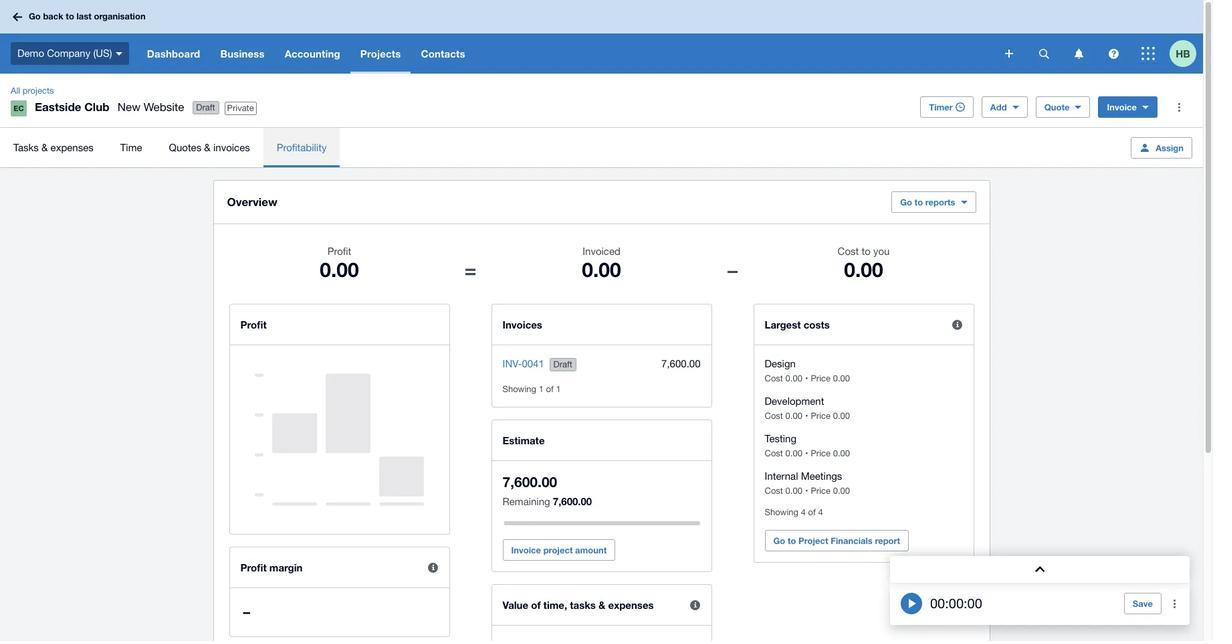 Task type: locate. For each thing, give the bounding box(es) containing it.
eastside club
[[35, 100, 110, 114]]

go inside go to project financials report "button"
[[774, 535, 786, 546]]

price up meetings
[[811, 448, 831, 458]]

0 horizontal spatial go
[[29, 11, 41, 22]]

project
[[799, 535, 829, 546]]

cost to you 0.00
[[838, 246, 890, 282]]

profit margin
[[241, 561, 303, 573]]

price down development
[[811, 411, 831, 421]]

save
[[1133, 598, 1154, 609]]

assign button
[[1132, 137, 1193, 158]]

to inside 'cost to you 0.00'
[[862, 246, 871, 257]]

(us)
[[93, 47, 112, 59]]

4 • from the top
[[806, 486, 809, 496]]

2 horizontal spatial more info image
[[944, 311, 971, 338]]

last
[[77, 11, 92, 22]]

cost down testing
[[765, 448, 783, 458]]

• inside testing cost 0.00 • price 0.00
[[806, 448, 809, 458]]

business button
[[210, 33, 275, 74]]

svg image up quote popup button
[[1075, 49, 1084, 59]]

invoice
[[1108, 102, 1137, 112], [512, 545, 541, 555]]

1 horizontal spatial 4
[[819, 507, 823, 517]]

&
[[41, 142, 48, 153], [204, 142, 211, 153], [599, 599, 606, 611]]

svg image left hb
[[1142, 47, 1156, 60]]

svg image up add popup button at right
[[1006, 50, 1014, 58]]

expenses right tasks
[[609, 599, 654, 611]]

• up development
[[806, 373, 809, 383]]

0 vertical spatial expenses
[[51, 142, 94, 153]]

0 vertical spatial of
[[546, 384, 554, 394]]

0 horizontal spatial more info image
[[420, 554, 447, 581]]

4 price from the top
[[811, 486, 831, 496]]

showing down inv-0041
[[503, 384, 537, 394]]

banner
[[0, 0, 1204, 74]]

1 vertical spatial invoice
[[512, 545, 541, 555]]

invoiced
[[583, 246, 621, 257]]

0.00
[[320, 258, 359, 282], [582, 258, 621, 282], [845, 258, 884, 282], [786, 373, 803, 383], [833, 373, 850, 383], [786, 411, 803, 421], [833, 411, 850, 421], [786, 448, 803, 458], [833, 448, 850, 458], [786, 486, 803, 496], [833, 486, 850, 496]]

go left 'reports'
[[901, 197, 913, 207]]

0 vertical spatial 7,600.00
[[662, 358, 701, 369]]

cost
[[838, 246, 859, 257], [765, 373, 783, 383], [765, 411, 783, 421], [765, 448, 783, 458], [765, 486, 783, 496]]

demo company (us)
[[17, 47, 112, 59]]

1 vertical spatial draft
[[554, 359, 573, 369]]

0 vertical spatial profit
[[328, 246, 351, 257]]

costs
[[804, 318, 830, 331]]

profit
[[328, 246, 351, 257], [241, 318, 267, 331], [241, 561, 267, 573]]

cost for testing
[[765, 448, 783, 458]]

price inside development cost 0.00 • price 0.00
[[811, 411, 831, 421]]

• down meetings
[[806, 486, 809, 496]]

invoice inside popup button
[[1108, 102, 1137, 112]]

1 horizontal spatial of
[[546, 384, 554, 394]]

1 horizontal spatial go
[[774, 535, 786, 546]]

3 • from the top
[[806, 448, 809, 458]]

you
[[874, 246, 890, 257]]

0 horizontal spatial 1
[[539, 384, 544, 394]]

& for quotes
[[204, 142, 211, 153]]

• down development
[[806, 411, 809, 421]]

draft left private
[[196, 102, 215, 112]]

1 horizontal spatial more info image
[[682, 591, 709, 618]]

reports
[[926, 197, 956, 207]]

cost left you
[[838, 246, 859, 257]]

0 horizontal spatial of
[[531, 599, 541, 611]]

navigation containing dashboard
[[137, 33, 996, 74]]

go back to last organisation link
[[8, 5, 154, 29]]

company
[[47, 47, 90, 59]]

1 vertical spatial 7,600.00
[[503, 474, 558, 490]]

1 horizontal spatial showing
[[765, 507, 799, 517]]

of for 4
[[809, 507, 816, 517]]

1 vertical spatial more info image
[[420, 554, 447, 581]]

1 horizontal spatial draft
[[554, 359, 573, 369]]

report
[[875, 535, 901, 546]]

svg image
[[1006, 50, 1014, 58], [116, 52, 122, 55]]

3 price from the top
[[811, 448, 831, 458]]

svg image up quote
[[1039, 49, 1049, 59]]

expenses
[[51, 142, 94, 153], [609, 599, 654, 611]]

svg image up invoice popup button
[[1109, 49, 1119, 59]]

svg image
[[13, 12, 22, 21], [1142, 47, 1156, 60], [1039, 49, 1049, 59], [1075, 49, 1084, 59], [1109, 49, 1119, 59]]

price up development cost 0.00 • price 0.00
[[811, 373, 831, 383]]

testing
[[765, 433, 797, 444]]

0 horizontal spatial &
[[41, 142, 48, 153]]

go back to last organisation
[[29, 11, 146, 22]]

go
[[29, 11, 41, 22], [901, 197, 913, 207], [774, 535, 786, 546]]

1 horizontal spatial invoice
[[1108, 102, 1137, 112]]

dashboard
[[147, 48, 200, 60]]

svg image right (us)
[[116, 52, 122, 55]]

invoice project amount button
[[503, 539, 616, 561]]

invoice left project
[[512, 545, 541, 555]]

price for development
[[811, 411, 831, 421]]

cost inside design cost 0.00 • price 0.00
[[765, 373, 783, 383]]

2 price from the top
[[811, 411, 831, 421]]

assign
[[1156, 142, 1184, 153]]

banner containing hb
[[0, 0, 1204, 74]]

invoice up assign button
[[1108, 102, 1137, 112]]

7,600.00 remaining 7,600.00
[[503, 474, 592, 507]]

2 horizontal spatial of
[[809, 507, 816, 517]]

1 vertical spatial expenses
[[609, 599, 654, 611]]

more info image
[[944, 311, 971, 338], [420, 554, 447, 581], [682, 591, 709, 618]]

1 • from the top
[[806, 373, 809, 383]]

• for testing
[[806, 448, 809, 458]]

more info image for largest costs
[[944, 311, 971, 338]]

•
[[806, 373, 809, 383], [806, 411, 809, 421], [806, 448, 809, 458], [806, 486, 809, 496]]

0041
[[522, 358, 544, 369]]

draft right "0041"
[[554, 359, 573, 369]]

go inside go back to last organisation link
[[29, 11, 41, 22]]

cost inside 'cost to you 0.00'
[[838, 246, 859, 257]]

margin
[[270, 561, 303, 573]]

• inside internal meetings cost 0.00 • price 0.00
[[806, 486, 809, 496]]

to for go to project financials report
[[788, 535, 797, 546]]

to left project
[[788, 535, 797, 546]]

overview
[[227, 195, 278, 209]]

cost for development
[[765, 411, 783, 421]]

0 horizontal spatial showing
[[503, 384, 537, 394]]

2 vertical spatial go
[[774, 535, 786, 546]]

to left 'reports'
[[915, 197, 923, 207]]

price down meetings
[[811, 486, 831, 496]]

no profit information available image
[[255, 359, 424, 521]]

go for go back to last organisation
[[29, 11, 41, 22]]

largest
[[765, 318, 801, 331]]

1 horizontal spatial &
[[204, 142, 211, 153]]

2 vertical spatial more info image
[[682, 591, 709, 618]]

svg image left 'back'
[[13, 12, 22, 21]]

financials
[[831, 535, 873, 546]]

0 horizontal spatial 4
[[801, 507, 806, 517]]

save button
[[1125, 593, 1162, 614]]

1 horizontal spatial svg image
[[1006, 50, 1014, 58]]

contacts
[[421, 48, 465, 60]]

showing for showing 1 of 1
[[503, 384, 537, 394]]

1 price from the top
[[811, 373, 831, 383]]

invoices
[[503, 318, 543, 331]]

1
[[539, 384, 544, 394], [556, 384, 561, 394]]

navigation
[[137, 33, 996, 74]]

quotes & invoices link
[[156, 128, 263, 167]]

1 vertical spatial showing
[[765, 507, 799, 517]]

add
[[991, 102, 1007, 112]]

• up meetings
[[806, 448, 809, 458]]

4
[[801, 507, 806, 517], [819, 507, 823, 517]]

project
[[544, 545, 573, 555]]

0 vertical spatial invoice
[[1108, 102, 1137, 112]]

price
[[811, 373, 831, 383], [811, 411, 831, 421], [811, 448, 831, 458], [811, 486, 831, 496]]

profit 0.00
[[320, 246, 359, 282]]

meetings
[[801, 470, 843, 482]]

• for development
[[806, 411, 809, 421]]

1 4 from the left
[[801, 507, 806, 517]]

timer
[[930, 102, 953, 112]]

cost inside development cost 0.00 • price 0.00
[[765, 411, 783, 421]]

cost up testing
[[765, 411, 783, 421]]

4 up project
[[819, 507, 823, 517]]

estimate
[[503, 434, 545, 446]]

price for design
[[811, 373, 831, 383]]

• inside development cost 0.00 • price 0.00
[[806, 411, 809, 421]]

svg image inside go back to last organisation link
[[13, 12, 22, 21]]

expenses down 'eastside club'
[[51, 142, 94, 153]]

go down "showing 4 of 4"
[[774, 535, 786, 546]]

to inside "button"
[[788, 535, 797, 546]]

go to reports button
[[892, 191, 977, 213]]

go inside go to reports popup button
[[901, 197, 913, 207]]

more options image
[[1166, 94, 1193, 120]]

7,600.00 for 7,600.00
[[662, 358, 701, 369]]

profit inside profit 0.00
[[328, 246, 351, 257]]

price inside design cost 0.00 • price 0.00
[[811, 373, 831, 383]]

• inside design cost 0.00 • price 0.00
[[806, 373, 809, 383]]

4 down internal meetings cost 0.00 • price 0.00
[[801, 507, 806, 517]]

largest costs
[[765, 318, 830, 331]]

cost inside testing cost 0.00 • price 0.00
[[765, 448, 783, 458]]

0 horizontal spatial svg image
[[116, 52, 122, 55]]

development
[[765, 395, 825, 407]]

1 horizontal spatial 1
[[556, 384, 561, 394]]

cost down internal
[[765, 486, 783, 496]]

7,600.00
[[662, 358, 701, 369], [503, 474, 558, 490], [553, 495, 592, 507]]

1 vertical spatial go
[[901, 197, 913, 207]]

0 vertical spatial showing
[[503, 384, 537, 394]]

to inside popup button
[[915, 197, 923, 207]]

2 vertical spatial profit
[[241, 561, 267, 573]]

1 1 from the left
[[539, 384, 544, 394]]

0 vertical spatial more info image
[[944, 311, 971, 338]]

to left you
[[862, 246, 871, 257]]

2 horizontal spatial go
[[901, 197, 913, 207]]

0 horizontal spatial invoice
[[512, 545, 541, 555]]

showing
[[503, 384, 537, 394], [765, 507, 799, 517]]

go left 'back'
[[29, 11, 41, 22]]

quote
[[1045, 102, 1070, 112]]

new
[[118, 100, 141, 114]]

2 • from the top
[[806, 411, 809, 421]]

cost down design
[[765, 373, 783, 383]]

0 horizontal spatial expenses
[[51, 142, 94, 153]]

1 vertical spatial of
[[809, 507, 816, 517]]

0 vertical spatial draft
[[196, 102, 215, 112]]

0 vertical spatial go
[[29, 11, 41, 22]]

invoice inside button
[[512, 545, 541, 555]]

price inside testing cost 0.00 • price 0.00
[[811, 448, 831, 458]]

tasks & expenses
[[13, 142, 94, 153]]

showing 4 of 4
[[765, 507, 823, 517]]

showing down internal
[[765, 507, 799, 517]]



Task type: describe. For each thing, give the bounding box(es) containing it.
showing 1 of 1
[[503, 384, 561, 394]]

invoices
[[213, 142, 250, 153]]

profitability tab
[[263, 128, 340, 167]]

& for tasks
[[41, 142, 48, 153]]

value
[[503, 599, 529, 611]]

start timer image
[[901, 593, 923, 614]]

projects
[[361, 48, 401, 60]]

to left last
[[66, 11, 74, 22]]

2 1 from the left
[[556, 384, 561, 394]]

invoice button
[[1099, 96, 1158, 118]]

timer button
[[921, 96, 974, 118]]

time
[[120, 142, 142, 153]]

tasks
[[13, 142, 39, 153]]

invoice for invoice
[[1108, 102, 1137, 112]]

more info image for profit margin
[[420, 554, 447, 581]]

projects button
[[350, 33, 411, 74]]

more options image
[[1162, 590, 1189, 617]]

time link
[[107, 128, 156, 167]]

all projects link
[[5, 84, 59, 98]]

• for design
[[806, 373, 809, 383]]

price for testing
[[811, 448, 831, 458]]

accounting button
[[275, 33, 350, 74]]

go to reports
[[901, 197, 956, 207]]

go to project financials report button
[[765, 530, 909, 551]]

inv-0041 link
[[503, 358, 544, 369]]

invoice for invoice project amount
[[512, 545, 541, 555]]

1 vertical spatial profit
[[241, 318, 267, 331]]

add button
[[982, 96, 1028, 118]]

quotes
[[169, 142, 202, 153]]

invoiced 0.00
[[582, 246, 621, 282]]

tasks
[[570, 599, 596, 611]]

–
[[243, 604, 250, 620]]

quote button
[[1036, 96, 1091, 118]]

go for go to project financials report
[[774, 535, 786, 546]]

2 4 from the left
[[819, 507, 823, 517]]

design
[[765, 358, 796, 369]]

internal meetings cost 0.00 • price 0.00
[[765, 470, 850, 496]]

tasks & expenses link
[[0, 128, 107, 167]]

0.00 inside 'cost to you 0.00'
[[845, 258, 884, 282]]

internal
[[765, 470, 799, 482]]

2 vertical spatial of
[[531, 599, 541, 611]]

profitability link
[[263, 128, 340, 167]]

more info image for value of time, tasks & expenses
[[682, 591, 709, 618]]

profit for 0.00
[[328, 246, 351, 257]]

7,600.00 for 7,600.00 remaining 7,600.00
[[503, 474, 558, 490]]

business
[[220, 48, 265, 60]]

profit for margin
[[241, 561, 267, 573]]

cost for design
[[765, 373, 783, 383]]

organisation
[[94, 11, 146, 22]]

back
[[43, 11, 63, 22]]

to for cost to you 0.00
[[862, 246, 871, 257]]

0 horizontal spatial draft
[[196, 102, 215, 112]]

all projects
[[11, 86, 54, 96]]

to for go to reports
[[915, 197, 923, 207]]

amount
[[575, 545, 607, 555]]

go for go to reports
[[901, 197, 913, 207]]

development cost 0.00 • price 0.00
[[765, 395, 850, 421]]

time,
[[544, 599, 567, 611]]

projects
[[23, 86, 54, 96]]

cost inside internal meetings cost 0.00 • price 0.00
[[765, 486, 783, 496]]

00:00:00
[[931, 596, 983, 611]]

price inside internal meetings cost 0.00 • price 0.00
[[811, 486, 831, 496]]

value of time, tasks & expenses
[[503, 599, 654, 611]]

all
[[11, 86, 20, 96]]

2 vertical spatial 7,600.00
[[553, 495, 592, 507]]

showing for showing 4 of 4
[[765, 507, 799, 517]]

quotes & invoices
[[169, 142, 250, 153]]

inv-0041
[[503, 358, 544, 369]]

svg image inside demo company (us) popup button
[[116, 52, 122, 55]]

=
[[465, 258, 477, 282]]

2 horizontal spatial &
[[599, 599, 606, 611]]

website
[[144, 100, 184, 114]]

inv-
[[503, 358, 522, 369]]

of for 1
[[546, 384, 554, 394]]

dashboard link
[[137, 33, 210, 74]]

contacts button
[[411, 33, 476, 74]]

profitability
[[277, 142, 327, 153]]

club
[[84, 100, 110, 114]]

hb
[[1176, 47, 1191, 59]]

eastside
[[35, 100, 81, 114]]

demo company (us) button
[[0, 33, 137, 74]]

ec
[[14, 104, 24, 112]]

accounting
[[285, 48, 340, 60]]

remaining
[[503, 496, 550, 507]]

go to project financials report
[[774, 535, 901, 546]]

private
[[227, 103, 254, 113]]

invoice project amount
[[512, 545, 607, 555]]

1 horizontal spatial expenses
[[609, 599, 654, 611]]

testing cost 0.00 • price 0.00
[[765, 433, 850, 458]]

hb button
[[1170, 33, 1204, 74]]

demo
[[17, 47, 44, 59]]

design cost 0.00 • price 0.00
[[765, 358, 850, 383]]

new website
[[118, 100, 184, 114]]



Task type: vqa. For each thing, say whether or not it's contained in the screenshot.
the middle of
yes



